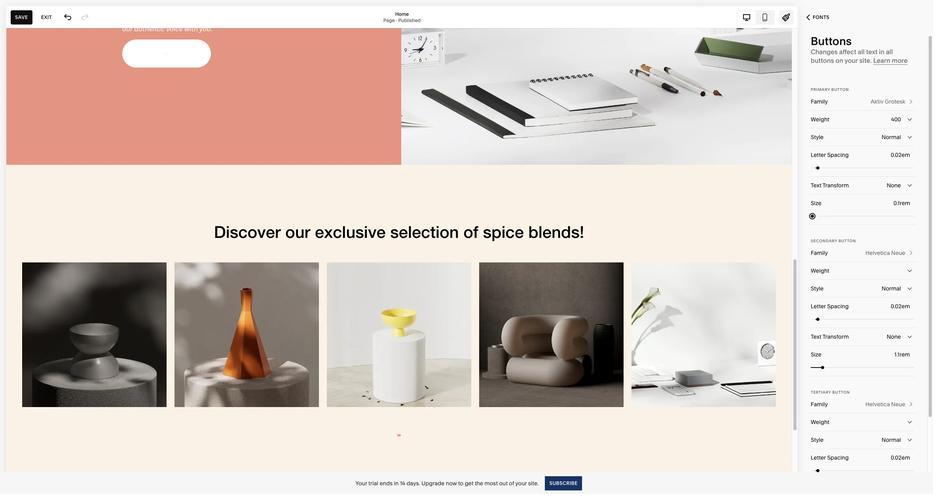 Task type: describe. For each thing, give the bounding box(es) containing it.
family for secondary
[[811, 250, 828, 257]]

changes affect all text in all buttons on your site.
[[811, 48, 893, 65]]

Size text field
[[895, 351, 912, 359]]

weight for primary button
[[811, 116, 830, 123]]

get
[[465, 480, 474, 487]]

neue for tertiary button
[[892, 401, 906, 408]]

style for tertiary button
[[811, 437, 824, 444]]

size for helvetica neue
[[811, 351, 822, 359]]

save button
[[11, 10, 32, 24]]

·
[[396, 17, 397, 23]]

home
[[395, 11, 409, 17]]

helvetica neue for tertiary button
[[866, 401, 906, 408]]

exit button
[[37, 10, 56, 24]]

family for tertiary
[[811, 401, 828, 408]]

size for aktiv grotesk
[[811, 200, 822, 207]]

letter spacing for primary
[[811, 152, 849, 159]]

letter spacing for tertiary
[[811, 455, 849, 462]]

letter for secondary button
[[811, 303, 826, 310]]

text transform for helvetica
[[811, 334, 849, 341]]

changes
[[811, 48, 838, 56]]

letter spacing for secondary
[[811, 303, 849, 310]]

page
[[383, 17, 395, 23]]

your trial ends in 14 days. upgrade now to get the most out of your site.
[[356, 480, 539, 487]]

1 all from the left
[[858, 48, 865, 56]]

in inside changes affect all text in all buttons on your site.
[[879, 48, 885, 56]]

learn
[[874, 57, 891, 65]]

weight for tertiary button
[[811, 419, 830, 426]]

site. inside changes affect all text in all buttons on your site.
[[860, 57, 872, 65]]

Letter Spacing text field
[[891, 454, 912, 463]]

now
[[446, 480, 457, 487]]

letter for primary button
[[811, 152, 826, 159]]

spacing for tertiary
[[827, 455, 849, 462]]

ends
[[380, 480, 393, 487]]

style for primary button
[[811, 134, 824, 141]]

1 vertical spatial your
[[515, 480, 527, 487]]

secondary button
[[811, 239, 856, 243]]

save
[[15, 14, 28, 20]]

home page · published
[[383, 11, 421, 23]]

0 horizontal spatial in
[[394, 480, 399, 487]]

button for primary button
[[832, 87, 849, 92]]

fonts button
[[798, 9, 838, 26]]

weight for secondary button
[[811, 268, 830, 275]]

spacing for secondary
[[827, 303, 849, 310]]

none for grotesk
[[887, 182, 901, 189]]

helvetica for tertiary button
[[866, 401, 890, 408]]

transform for aktiv grotesk
[[823, 182, 849, 189]]

learn more
[[874, 57, 908, 65]]

button for secondary button
[[839, 239, 856, 243]]

button for tertiary button
[[833, 391, 850, 395]]

400
[[891, 116, 901, 123]]

letter for tertiary button
[[811, 455, 826, 462]]

size range field for aktiv grotesk
[[811, 208, 914, 225]]

spacing for primary
[[827, 152, 849, 159]]

Size text field
[[894, 199, 912, 208]]

style for secondary button
[[811, 285, 824, 293]]



Task type: locate. For each thing, give the bounding box(es) containing it.
2 vertical spatial normal
[[882, 437, 901, 444]]

button
[[832, 87, 849, 92], [839, 239, 856, 243], [833, 391, 850, 395]]

3 normal from the top
[[882, 437, 901, 444]]

2 vertical spatial weight
[[811, 419, 830, 426]]

2 weight field from the top
[[811, 414, 914, 431]]

0 vertical spatial none
[[887, 182, 901, 189]]

letter
[[811, 152, 826, 159], [811, 303, 826, 310], [811, 455, 826, 462]]

2 vertical spatial family
[[811, 401, 828, 408]]

site. down 'text'
[[860, 57, 872, 65]]

letter spacing
[[811, 152, 849, 159], [811, 303, 849, 310], [811, 455, 849, 462]]

0 vertical spatial text transform
[[811, 182, 849, 189]]

helvetica for secondary button
[[866, 250, 890, 257]]

tertiary button
[[811, 391, 850, 395]]

3 family from the top
[[811, 401, 828, 408]]

of
[[509, 480, 514, 487]]

learn more link
[[874, 57, 908, 65]]

Letter Spacing text field
[[891, 151, 912, 160], [891, 302, 912, 311]]

affect
[[839, 48, 857, 56]]

Size range field
[[811, 208, 914, 225], [811, 359, 914, 377]]

2 vertical spatial style
[[811, 437, 824, 444]]

2 size from the top
[[811, 351, 822, 359]]

none for neue
[[887, 334, 901, 341]]

0 vertical spatial letter spacing text field
[[891, 151, 912, 160]]

1 vertical spatial family
[[811, 250, 828, 257]]

1 weight from the top
[[811, 116, 830, 123]]

text transform
[[811, 182, 849, 189], [811, 334, 849, 341]]

3 weight from the top
[[811, 419, 830, 426]]

0 vertical spatial weight field
[[811, 262, 914, 280]]

size up tertiary
[[811, 351, 822, 359]]

2 normal from the top
[[882, 285, 901, 293]]

grotesk
[[885, 98, 906, 105]]

trial
[[369, 480, 378, 487]]

1 vertical spatial text transform
[[811, 334, 849, 341]]

none up size text box
[[887, 182, 901, 189]]

0 vertical spatial normal
[[882, 134, 901, 141]]

1 vertical spatial helvetica neue
[[866, 401, 906, 408]]

3 letter spacing from the top
[[811, 455, 849, 462]]

1 vertical spatial weight
[[811, 268, 830, 275]]

your down affect
[[845, 57, 858, 65]]

1 family from the top
[[811, 98, 828, 105]]

1 vertical spatial letter spacing range field
[[811, 311, 914, 328]]

None field
[[811, 111, 914, 128], [811, 129, 914, 146], [811, 177, 914, 194], [811, 280, 914, 298], [811, 329, 914, 346], [811, 432, 914, 449], [811, 111, 914, 128], [811, 129, 914, 146], [811, 177, 914, 194], [811, 280, 914, 298], [811, 329, 914, 346], [811, 432, 914, 449]]

Letter Spacing range field
[[811, 159, 914, 177], [811, 311, 914, 328], [811, 463, 914, 480]]

1 vertical spatial none
[[887, 334, 901, 341]]

0 vertical spatial letter
[[811, 152, 826, 159]]

0 horizontal spatial site.
[[528, 480, 539, 487]]

3 letter spacing range field from the top
[[811, 463, 914, 480]]

1 neue from the top
[[892, 250, 906, 257]]

none
[[887, 182, 901, 189], [887, 334, 901, 341]]

1 vertical spatial spacing
[[827, 303, 849, 310]]

2 helvetica from the top
[[866, 401, 890, 408]]

0 vertical spatial your
[[845, 57, 858, 65]]

text for aktiv
[[811, 182, 822, 189]]

2 letter from the top
[[811, 303, 826, 310]]

size range field for helvetica neue
[[811, 359, 914, 377]]

0 horizontal spatial your
[[515, 480, 527, 487]]

1 size from the top
[[811, 200, 822, 207]]

0 horizontal spatial all
[[858, 48, 865, 56]]

2 text from the top
[[811, 334, 822, 341]]

button right secondary
[[839, 239, 856, 243]]

0 vertical spatial size range field
[[811, 208, 914, 225]]

1 vertical spatial text
[[811, 334, 822, 341]]

spacing
[[827, 152, 849, 159], [827, 303, 849, 310], [827, 455, 849, 462]]

letter spacing range field for tertiary button
[[811, 463, 914, 480]]

2 letter spacing text field from the top
[[891, 302, 912, 311]]

1 vertical spatial size range field
[[811, 359, 914, 377]]

in left 14
[[394, 480, 399, 487]]

your inside changes affect all text in all buttons on your site.
[[845, 57, 858, 65]]

text transform for aktiv
[[811, 182, 849, 189]]

family down tertiary
[[811, 401, 828, 408]]

3 spacing from the top
[[827, 455, 849, 462]]

button right primary
[[832, 87, 849, 92]]

all left 'text'
[[858, 48, 865, 56]]

none up size text field
[[887, 334, 901, 341]]

letter spacing range field for primary button
[[811, 159, 914, 177]]

1 vertical spatial size
[[811, 351, 822, 359]]

neue
[[892, 250, 906, 257], [892, 401, 906, 408]]

in up learn
[[879, 48, 885, 56]]

helvetica neue for secondary button
[[866, 250, 906, 257]]

1 horizontal spatial in
[[879, 48, 885, 56]]

weight field for tertiary button
[[811, 414, 914, 431]]

1 vertical spatial site.
[[528, 480, 539, 487]]

your right of
[[515, 480, 527, 487]]

primary
[[811, 87, 830, 92]]

1 vertical spatial helvetica
[[866, 401, 890, 408]]

1 vertical spatial weight field
[[811, 414, 914, 431]]

weight down tertiary
[[811, 419, 830, 426]]

2 vertical spatial letter spacing range field
[[811, 463, 914, 480]]

2 vertical spatial spacing
[[827, 455, 849, 462]]

1 letter spacing from the top
[[811, 152, 849, 159]]

helvetica
[[866, 250, 890, 257], [866, 401, 890, 408]]

size up secondary
[[811, 200, 822, 207]]

more
[[892, 57, 908, 65]]

0 vertical spatial site.
[[860, 57, 872, 65]]

0 vertical spatial style
[[811, 134, 824, 141]]

2 letter spacing range field from the top
[[811, 311, 914, 328]]

1 transform from the top
[[823, 182, 849, 189]]

fonts
[[813, 14, 830, 20]]

1 text from the top
[[811, 182, 822, 189]]

1 none from the top
[[887, 182, 901, 189]]

2 family from the top
[[811, 250, 828, 257]]

normal for tertiary button
[[882, 437, 901, 444]]

neue for secondary button
[[892, 250, 906, 257]]

on
[[836, 57, 844, 65]]

0 vertical spatial family
[[811, 98, 828, 105]]

1 helvetica from the top
[[866, 250, 890, 257]]

primary button
[[811, 87, 849, 92]]

1 weight field from the top
[[811, 262, 914, 280]]

1 vertical spatial letter
[[811, 303, 826, 310]]

1 vertical spatial neue
[[892, 401, 906, 408]]

1 vertical spatial normal
[[882, 285, 901, 293]]

site. right of
[[528, 480, 539, 487]]

1 normal from the top
[[882, 134, 901, 141]]

exit
[[41, 14, 52, 20]]

1 letter from the top
[[811, 152, 826, 159]]

0 vertical spatial letter spacing range field
[[811, 159, 914, 177]]

size
[[811, 200, 822, 207], [811, 351, 822, 359]]

normal
[[882, 134, 901, 141], [882, 285, 901, 293], [882, 437, 901, 444]]

your
[[356, 480, 367, 487]]

1 vertical spatial style
[[811, 285, 824, 293]]

aktiv grotesk
[[871, 98, 906, 105]]

transform
[[823, 182, 849, 189], [823, 334, 849, 341]]

most
[[485, 480, 498, 487]]

transform for helvetica neue
[[823, 334, 849, 341]]

2 letter spacing from the top
[[811, 303, 849, 310]]

0 vertical spatial in
[[879, 48, 885, 56]]

subscribe
[[550, 481, 578, 487]]

2 weight from the top
[[811, 268, 830, 275]]

helvetica neue
[[866, 250, 906, 257], [866, 401, 906, 408]]

0 vertical spatial helvetica neue
[[866, 250, 906, 257]]

the
[[475, 480, 483, 487]]

1 vertical spatial button
[[839, 239, 856, 243]]

aktiv
[[871, 98, 884, 105]]

3 style from the top
[[811, 437, 824, 444]]

tertiary
[[811, 391, 831, 395]]

your
[[845, 57, 858, 65], [515, 480, 527, 487]]

0 vertical spatial helvetica
[[866, 250, 890, 257]]

weight field for secondary button
[[811, 262, 914, 280]]

0 vertical spatial button
[[832, 87, 849, 92]]

2 size range field from the top
[[811, 359, 914, 377]]

tab list
[[738, 11, 774, 24]]

1 size range field from the top
[[811, 208, 914, 225]]

2 all from the left
[[886, 48, 893, 56]]

family
[[811, 98, 828, 105], [811, 250, 828, 257], [811, 401, 828, 408]]

Weight field
[[811, 262, 914, 280], [811, 414, 914, 431]]

1 horizontal spatial your
[[845, 57, 858, 65]]

0 vertical spatial transform
[[823, 182, 849, 189]]

family for primary
[[811, 98, 828, 105]]

2 vertical spatial button
[[833, 391, 850, 395]]

1 style from the top
[[811, 134, 824, 141]]

1 spacing from the top
[[827, 152, 849, 159]]

0 vertical spatial letter spacing
[[811, 152, 849, 159]]

text for helvetica
[[811, 334, 822, 341]]

1 vertical spatial transform
[[823, 334, 849, 341]]

1 vertical spatial letter spacing
[[811, 303, 849, 310]]

buttons
[[811, 57, 834, 65]]

to
[[458, 480, 464, 487]]

2 none from the top
[[887, 334, 901, 341]]

0 vertical spatial size
[[811, 200, 822, 207]]

1 helvetica neue from the top
[[866, 250, 906, 257]]

2 style from the top
[[811, 285, 824, 293]]

text
[[866, 48, 878, 56]]

2 neue from the top
[[892, 401, 906, 408]]

0 vertical spatial text
[[811, 182, 822, 189]]

subscribe button
[[545, 477, 582, 491]]

2 vertical spatial letter
[[811, 455, 826, 462]]

1 vertical spatial in
[[394, 480, 399, 487]]

2 helvetica neue from the top
[[866, 401, 906, 408]]

3 letter from the top
[[811, 455, 826, 462]]

button right tertiary
[[833, 391, 850, 395]]

published
[[398, 17, 421, 23]]

0 vertical spatial weight
[[811, 116, 830, 123]]

14
[[400, 480, 405, 487]]

normal for secondary button
[[882, 285, 901, 293]]

0 vertical spatial neue
[[892, 250, 906, 257]]

1 letter spacing range field from the top
[[811, 159, 914, 177]]

1 letter spacing text field from the top
[[891, 151, 912, 160]]

letter spacing range field for secondary button
[[811, 311, 914, 328]]

1 vertical spatial letter spacing text field
[[891, 302, 912, 311]]

in
[[879, 48, 885, 56], [394, 480, 399, 487]]

letter spacing text field for helvetica neue
[[891, 302, 912, 311]]

2 text transform from the top
[[811, 334, 849, 341]]

weight down primary
[[811, 116, 830, 123]]

all
[[858, 48, 865, 56], [886, 48, 893, 56]]

0 vertical spatial spacing
[[827, 152, 849, 159]]

2 transform from the top
[[823, 334, 849, 341]]

1 horizontal spatial site.
[[860, 57, 872, 65]]

2 vertical spatial letter spacing
[[811, 455, 849, 462]]

buttons
[[811, 34, 852, 48]]

letter spacing text field for aktiv grotesk
[[891, 151, 912, 160]]

all up learn more
[[886, 48, 893, 56]]

out
[[499, 480, 508, 487]]

family down primary
[[811, 98, 828, 105]]

weight
[[811, 116, 830, 123], [811, 268, 830, 275], [811, 419, 830, 426]]

1 horizontal spatial all
[[886, 48, 893, 56]]

2 spacing from the top
[[827, 303, 849, 310]]

upgrade
[[422, 480, 445, 487]]

1 text transform from the top
[[811, 182, 849, 189]]

days.
[[407, 480, 420, 487]]

style
[[811, 134, 824, 141], [811, 285, 824, 293], [811, 437, 824, 444]]

family down secondary
[[811, 250, 828, 257]]

text
[[811, 182, 822, 189], [811, 334, 822, 341]]

weight down secondary
[[811, 268, 830, 275]]

secondary
[[811, 239, 838, 243]]

normal for primary button
[[882, 134, 901, 141]]

site.
[[860, 57, 872, 65], [528, 480, 539, 487]]



Task type: vqa. For each thing, say whether or not it's contained in the screenshot.
Family to the top
yes



